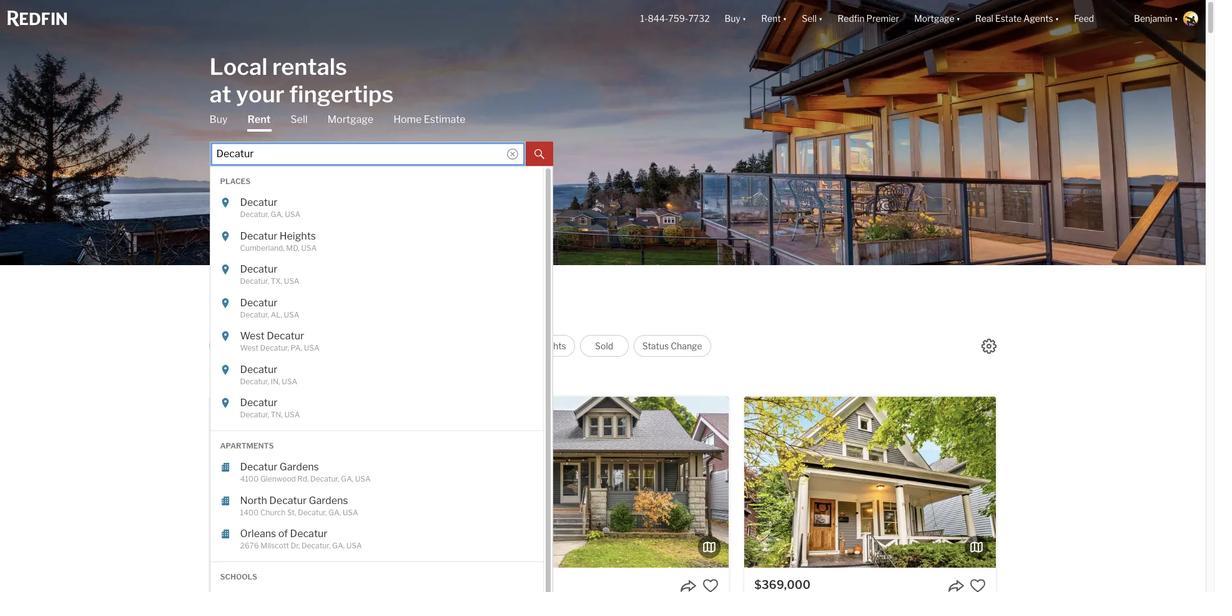 Task type: locate. For each thing, give the bounding box(es) containing it.
submit search image
[[534, 149, 544, 159]]

▾ left rent ▾
[[742, 13, 747, 24]]

1 vertical spatial rent
[[248, 113, 271, 125]]

usa inside decatur gardens 4100 glenwood rd, decatur, ga, usa
[[355, 475, 371, 484]]

rent down your
[[248, 113, 271, 125]]

sell inside dropdown button
[[802, 13, 817, 24]]

5 decatur link from the top
[[240, 397, 506, 410]]

usa right the tx,
[[284, 277, 300, 286]]

new
[[278, 341, 297, 352]]

▾ for sell ▾
[[819, 13, 823, 24]]

1 decatur link from the top
[[240, 197, 506, 209]]

sell
[[802, 13, 817, 24], [291, 113, 308, 125]]

▾ right agents
[[1055, 13, 1059, 24]]

decatur, inside decatur decatur, in, usa
[[240, 377, 269, 386]]

tab list
[[210, 113, 553, 593]]

popular
[[209, 369, 260, 385]]

1 horizontal spatial mortgage
[[914, 13, 955, 24]]

gardens down decatur gardens 4100 glenwood rd, decatur, ga, usa
[[309, 495, 348, 507]]

tn,
[[271, 410, 283, 420]]

decatur inside decatur gardens 4100 glenwood rd, decatur, ga, usa
[[240, 462, 278, 473]]

rentals
[[272, 53, 347, 80]]

ga,
[[271, 210, 283, 219], [341, 475, 354, 484], [329, 508, 341, 517], [332, 541, 345, 551]]

1 horizontal spatial rent
[[762, 13, 781, 24]]

decatur inside decatur decatur, tx, usa
[[240, 264, 278, 275]]

decatur for decatur decatur, in, usa
[[240, 364, 278, 376]]

user photo image
[[1184, 11, 1199, 26]]

1 horizontal spatial buy
[[725, 13, 741, 24]]

apartments
[[220, 441, 274, 451]]

1 vertical spatial sell
[[291, 113, 308, 125]]

decatur, left in,
[[240, 377, 269, 386]]

buy right 7732
[[725, 13, 741, 24]]

2 west from the top
[[240, 344, 259, 353]]

milwaukee
[[324, 369, 395, 385]]

0 vertical spatial sell
[[802, 13, 817, 24]]

decatur for decatur decatur, tx, usa
[[240, 264, 278, 275]]

real estate agents ▾ button
[[968, 0, 1067, 37]]

decatur inside orleans of decatur 2676 milscott dr, decatur, ga, usa
[[290, 528, 328, 540]]

feed right agents
[[1074, 13, 1094, 24]]

sell link
[[291, 113, 308, 126]]

buy ▾ button
[[725, 0, 747, 37]]

1-
[[641, 13, 648, 24]]

▾ left redfin
[[819, 13, 823, 24]]

2676
[[240, 541, 259, 551]]

gardens up rd,
[[280, 462, 319, 473]]

$369,000
[[755, 579, 811, 592]]

1 horizontal spatial sell
[[802, 13, 817, 24]]

decatur up 4100
[[240, 462, 278, 473]]

feed button
[[1067, 0, 1127, 37]]

feed up all radio
[[209, 304, 250, 325]]

usa inside decatur decatur, ga, usa
[[285, 210, 301, 219]]

0 horizontal spatial feed
[[209, 304, 250, 325]]

decatur down the places
[[240, 197, 278, 209]]

mortgage ▾ button
[[907, 0, 968, 37]]

north decatur gardens link
[[240, 495, 506, 507]]

decatur for decatur decatur, ga, usa
[[240, 197, 278, 209]]

1 ▾ from the left
[[742, 13, 747, 24]]

option group
[[209, 335, 711, 357]]

usa inside the west decatur west decatur, pa, usa
[[304, 344, 320, 353]]

local
[[210, 53, 268, 80]]

decatur, up cumberland,
[[240, 210, 269, 219]]

option group containing all
[[209, 335, 711, 357]]

1 vertical spatial gardens
[[309, 495, 348, 507]]

▾ left user photo in the top right of the page
[[1174, 13, 1179, 24]]

usa down north decatur gardens link
[[343, 508, 358, 517]]

gardens
[[280, 462, 319, 473], [309, 495, 348, 507]]

estate
[[995, 13, 1022, 24]]

buy down the at
[[210, 113, 228, 125]]

usa right md,
[[301, 243, 317, 253]]

rent inside dropdown button
[[762, 13, 781, 24]]

4 ▾ from the left
[[957, 13, 961, 24]]

decatur up cumberland,
[[240, 230, 278, 242]]

buy link
[[210, 113, 228, 126]]

decatur, inside north decatur gardens 1400 church st, decatur, ga, usa
[[298, 508, 327, 517]]

decatur link up west decatur link
[[240, 297, 506, 309]]

decatur
[[240, 197, 278, 209], [240, 230, 278, 242], [240, 264, 278, 275], [240, 297, 278, 309], [267, 330, 304, 342], [240, 364, 278, 376], [240, 397, 278, 409], [240, 462, 278, 473], [269, 495, 307, 507], [290, 528, 328, 540]]

0 vertical spatial rent
[[762, 13, 781, 24]]

decatur decatur, ga, usa
[[240, 197, 301, 219]]

decatur up dr,
[[290, 528, 328, 540]]

usa inside decatur decatur, al, usa
[[284, 310, 299, 319]]

usa inside orleans of decatur 2676 milscott dr, decatur, ga, usa
[[346, 541, 362, 551]]

decatur inside decatur decatur, tn, usa
[[240, 397, 278, 409]]

decatur link down decatur heights link
[[240, 264, 506, 276]]

feed
[[1074, 13, 1094, 24], [209, 304, 250, 325]]

1 vertical spatial mortgage
[[328, 113, 374, 125]]

decatur, right dr,
[[302, 541, 331, 551]]

3 photo of 3324 s 13th st, milwaukee, wi 53215 image from the left
[[461, 397, 713, 568]]

3 decatur link from the top
[[240, 297, 506, 309]]

0 horizontal spatial mortgage
[[328, 113, 374, 125]]

6 ▾ from the left
[[1174, 13, 1179, 24]]

1400
[[240, 508, 259, 517]]

decatur for decatur gardens 4100 glenwood rd, decatur, ga, usa
[[240, 462, 278, 473]]

status
[[643, 341, 669, 352]]

usa
[[285, 210, 301, 219], [301, 243, 317, 253], [284, 277, 300, 286], [284, 310, 299, 319], [304, 344, 320, 353], [282, 377, 297, 386], [284, 410, 300, 420], [355, 475, 371, 484], [343, 508, 358, 517], [346, 541, 362, 551]]

ga, down north decatur gardens link
[[329, 508, 341, 517]]

decatur link
[[240, 197, 506, 209], [240, 264, 506, 276], [240, 297, 506, 309], [240, 364, 506, 376], [240, 397, 506, 410]]

decatur link down west decatur link
[[240, 364, 506, 376]]

Price Change radio
[[376, 335, 448, 357]]

ga, inside decatur decatur, ga, usa
[[271, 210, 283, 219]]

mortgage left the real
[[914, 13, 955, 24]]

$274,900
[[220, 579, 274, 592]]

0 vertical spatial west
[[240, 330, 265, 342]]

west
[[240, 330, 265, 342], [240, 344, 259, 353]]

▾ for rent ▾
[[783, 13, 787, 24]]

ga, down the decatur gardens link
[[341, 475, 354, 484]]

rent ▾
[[762, 13, 787, 24]]

0 horizontal spatial rent
[[248, 113, 271, 125]]

favorite button image
[[703, 578, 719, 593]]

0 vertical spatial buy
[[725, 13, 741, 24]]

usa right al,
[[284, 310, 299, 319]]

real estate agents ▾
[[976, 13, 1059, 24]]

decatur up in,
[[240, 364, 278, 376]]

buy inside dropdown button
[[725, 13, 741, 24]]

decatur link down milwaukee
[[240, 397, 506, 410]]

2 decatur link from the top
[[240, 264, 506, 276]]

decatur inside decatur decatur, al, usa
[[240, 297, 278, 309]]

benjamin ▾
[[1134, 13, 1179, 24]]

decatur decatur, tx, usa
[[240, 264, 300, 286]]

▾ for benjamin ▾
[[1174, 13, 1179, 24]]

search input image
[[507, 148, 518, 160]]

decatur up st,
[[269, 495, 307, 507]]

rent ▾ button
[[754, 0, 795, 37]]

sold
[[595, 341, 613, 352]]

rent right buy ▾
[[762, 13, 781, 24]]

decatur,
[[240, 210, 269, 219], [240, 277, 269, 286], [240, 310, 269, 319], [260, 344, 289, 353], [240, 377, 269, 386], [240, 410, 269, 420], [310, 475, 339, 484], [298, 508, 327, 517], [302, 541, 331, 551]]

sell down local rentals at your fingertips at the top
[[291, 113, 308, 125]]

of
[[278, 528, 288, 540]]

usa down orleans of decatur link on the bottom left of the page
[[346, 541, 362, 551]]

mortgage ▾ button
[[914, 0, 961, 37]]

3 ▾ from the left
[[819, 13, 823, 24]]

status change
[[643, 341, 702, 352]]

decatur heights link
[[240, 230, 506, 243]]

ga, up decatur heights cumberland, md, usa
[[271, 210, 283, 219]]

mortgage down fingertips
[[328, 113, 374, 125]]

decatur decatur, tn, usa
[[240, 397, 300, 420]]

1-844-759-7732 link
[[641, 13, 710, 24]]

orleans of decatur link
[[240, 528, 506, 541]]

1 west from the top
[[240, 330, 265, 342]]

0 vertical spatial gardens
[[280, 462, 319, 473]]

home estimate link
[[394, 113, 466, 126]]

decatur, left the tx,
[[240, 277, 269, 286]]

usa inside north decatur gardens 1400 church st, decatur, ga, usa
[[343, 508, 358, 517]]

▾ left the real
[[957, 13, 961, 24]]

decatur up tn,
[[240, 397, 278, 409]]

photo of 1538 n 54th st, milwaukee, wi 53208 image
[[225, 397, 477, 568], [477, 397, 729, 568], [729, 397, 981, 568]]

tx,
[[271, 277, 282, 286]]

your
[[236, 80, 285, 108]]

decatur inside decatur decatur, in, usa
[[240, 364, 278, 376]]

sell for sell ▾
[[802, 13, 817, 24]]

usa right tn,
[[284, 410, 300, 420]]

ga, inside decatur gardens 4100 glenwood rd, decatur, ga, usa
[[341, 475, 354, 484]]

mortgage
[[914, 13, 955, 24], [328, 113, 374, 125]]

clear input button
[[507, 148, 518, 160]]

2 ▾ from the left
[[783, 13, 787, 24]]

decatur, inside decatur decatur, al, usa
[[240, 310, 269, 319]]

usa right in,
[[282, 377, 297, 386]]

decatur, right rd,
[[310, 475, 339, 484]]

1 photo of 3324 s 13th st, milwaukee, wi 53215 image from the left
[[0, 397, 210, 568]]

church
[[260, 508, 286, 517]]

rent ▾ button
[[762, 0, 787, 37]]

2 photo of 1538 n 54th st, milwaukee, wi 53208 image from the left
[[477, 397, 729, 568]]

md,
[[286, 243, 300, 253]]

usa inside decatur heights cumberland, md, usa
[[301, 243, 317, 253]]

ga, inside orleans of decatur 2676 milscott dr, decatur, ga, usa
[[332, 541, 345, 551]]

rent inside tab list
[[248, 113, 271, 125]]

decatur inside decatur decatur, ga, usa
[[240, 197, 278, 209]]

usa down the decatur gardens link
[[355, 475, 371, 484]]

photo of 3464 n newhall st, milwaukee, wi 53211 image
[[493, 397, 745, 568], [745, 397, 996, 568], [996, 397, 1215, 568]]

decatur inside decatur heights cumberland, md, usa
[[240, 230, 278, 242]]

▾ left sell ▾
[[783, 13, 787, 24]]

west decatur link
[[240, 330, 506, 343]]

decatur link up decatur heights link
[[240, 197, 506, 209]]

0 vertical spatial mortgage
[[914, 13, 955, 24]]

decatur, left al,
[[240, 310, 269, 319]]

Status Change radio
[[634, 335, 711, 357]]

decatur link for decatur decatur, al, usa
[[240, 297, 506, 309]]

7732
[[688, 13, 710, 24]]

mortgage inside tab list
[[328, 113, 374, 125]]

usa right pa,
[[304, 344, 320, 353]]

5 ▾ from the left
[[1055, 13, 1059, 24]]

decatur, inside orleans of decatur 2676 milscott dr, decatur, ga, usa
[[302, 541, 331, 551]]

decatur, left tn,
[[240, 410, 269, 420]]

decatur, right st,
[[298, 508, 327, 517]]

north decatur gardens 1400 church st, decatur, ga, usa
[[240, 495, 358, 517]]

mortgage inside dropdown button
[[914, 13, 955, 24]]

▾ for mortgage ▾
[[957, 13, 961, 24]]

0 horizontal spatial sell
[[291, 113, 308, 125]]

decatur up al,
[[240, 297, 278, 309]]

agents
[[1024, 13, 1053, 24]]

usa inside decatur decatur, tx, usa
[[284, 277, 300, 286]]

photo of 3324 s 13th st, milwaukee, wi 53215 image
[[0, 397, 210, 568], [210, 397, 461, 568], [461, 397, 713, 568]]

0 horizontal spatial buy
[[210, 113, 228, 125]]

1-844-759-7732
[[641, 13, 710, 24]]

favorite button checkbox
[[703, 578, 719, 593]]

759-
[[668, 13, 688, 24]]

1 vertical spatial buy
[[210, 113, 228, 125]]

0 vertical spatial feed
[[1074, 13, 1094, 24]]

local rentals at your fingertips
[[210, 53, 394, 108]]

sell ▾ button
[[802, 0, 823, 37]]

decatur up pa,
[[267, 330, 304, 342]]

rent
[[762, 13, 781, 24], [248, 113, 271, 125]]

real
[[976, 13, 994, 24]]

decatur up the tx,
[[240, 264, 278, 275]]

sell right rent ▾
[[802, 13, 817, 24]]

decatur, inside decatur decatur, ga, usa
[[240, 210, 269, 219]]

4 decatur link from the top
[[240, 364, 506, 376]]

1 horizontal spatial feed
[[1074, 13, 1094, 24]]

usa up heights at the left top
[[285, 210, 301, 219]]

premier
[[867, 13, 899, 24]]

1 vertical spatial west
[[240, 344, 259, 353]]

All radio
[[209, 335, 258, 357]]

buy for buy
[[210, 113, 228, 125]]

decatur heights cumberland, md, usa
[[240, 230, 317, 253]]

buy inside tab list
[[210, 113, 228, 125]]

rent for rent ▾
[[762, 13, 781, 24]]

▾
[[742, 13, 747, 24], [783, 13, 787, 24], [819, 13, 823, 24], [957, 13, 961, 24], [1055, 13, 1059, 24], [1174, 13, 1179, 24]]

decatur, left pa,
[[260, 344, 289, 353]]

in,
[[271, 377, 280, 386]]

ga, inside north decatur gardens 1400 church st, decatur, ga, usa
[[329, 508, 341, 517]]

rent link
[[248, 113, 271, 131]]

ga, down orleans of decatur link on the bottom left of the page
[[332, 541, 345, 551]]

1 photo of 1538 n 54th st, milwaukee, wi 53208 image from the left
[[225, 397, 477, 568]]

decatur for decatur decatur, tn, usa
[[240, 397, 278, 409]]

st,
[[287, 508, 296, 517]]



Task type: vqa. For each thing, say whether or not it's contained in the screenshot.
81
no



Task type: describe. For each thing, give the bounding box(es) containing it.
milscott
[[261, 541, 289, 551]]

home
[[394, 113, 422, 125]]

redfin
[[838, 13, 865, 24]]

sell ▾
[[802, 13, 823, 24]]

rent for rent
[[248, 113, 271, 125]]

favorite button image
[[970, 578, 986, 593]]

3 photo of 1538 n 54th st, milwaukee, wi 53208 image from the left
[[729, 397, 981, 568]]

feed inside button
[[1074, 13, 1094, 24]]

homes
[[263, 369, 307, 385]]

fingertips
[[289, 80, 394, 108]]

buy ▾ button
[[717, 0, 754, 37]]

real estate agents ▾ link
[[976, 0, 1059, 37]]

decatur link for decatur decatur, tx, usa
[[240, 264, 506, 276]]

mortgage for mortgage ▾
[[914, 13, 955, 24]]

insights
[[534, 341, 566, 352]]

benjamin
[[1134, 13, 1173, 24]]

▾ inside dropdown button
[[1055, 13, 1059, 24]]

mortgage ▾
[[914, 13, 961, 24]]

orleans
[[240, 528, 276, 540]]

in
[[310, 369, 322, 385]]

decatur, inside decatur decatur, tx, usa
[[240, 277, 269, 286]]

Sold radio
[[580, 335, 629, 357]]

844-
[[648, 13, 668, 24]]

places
[[220, 176, 251, 186]]

1 photo of 3464 n newhall st, milwaukee, wi 53211 image from the left
[[493, 397, 745, 568]]

decatur link for decatur decatur, tn, usa
[[240, 397, 506, 410]]

buy ▾
[[725, 13, 747, 24]]

1 vertical spatial feed
[[209, 304, 250, 325]]

gardens inside decatur gardens 4100 glenwood rd, decatur, ga, usa
[[280, 462, 319, 473]]

pa,
[[291, 344, 302, 353]]

heights
[[280, 230, 316, 242]]

tab list containing buy
[[210, 113, 553, 593]]

City, Address, School, Building, ZIP search field
[[210, 141, 526, 166]]

usa inside decatur decatur, tn, usa
[[284, 410, 300, 420]]

decatur link for decatur decatur, ga, usa
[[240, 197, 506, 209]]

Insights radio
[[525, 335, 575, 357]]

mortgage link
[[328, 113, 374, 126]]

al,
[[271, 310, 282, 319]]

decatur inside north decatur gardens 1400 church st, decatur, ga, usa
[[269, 495, 307, 507]]

usa inside decatur decatur, in, usa
[[282, 377, 297, 386]]

sell for sell
[[291, 113, 308, 125]]

sell ▾ button
[[795, 0, 830, 37]]

popular homes in milwaukee
[[209, 369, 395, 385]]

all
[[228, 341, 239, 352]]

decatur, inside decatur gardens 4100 glenwood rd, decatur, ga, usa
[[310, 475, 339, 484]]

decatur gardens 4100 glenwood rd, decatur, ga, usa
[[240, 462, 371, 484]]

decatur decatur, al, usa
[[240, 297, 299, 319]]

gardens inside north decatur gardens 1400 church st, decatur, ga, usa
[[309, 495, 348, 507]]

redfin premier button
[[830, 0, 907, 37]]

at
[[210, 80, 231, 108]]

3 photo of 3464 n newhall st, milwaukee, wi 53211 image from the left
[[996, 397, 1215, 568]]

dr,
[[291, 541, 300, 551]]

redfin premier
[[838, 13, 899, 24]]

2 photo of 3464 n newhall st, milwaukee, wi 53211 image from the left
[[745, 397, 996, 568]]

decatur inside the west decatur west decatur, pa, usa
[[267, 330, 304, 342]]

schools
[[220, 572, 257, 582]]

favorite button checkbox
[[970, 578, 986, 593]]

Favorites radio
[[317, 335, 371, 357]]

change
[[671, 341, 702, 352]]

decatur, inside the west decatur west decatur, pa, usa
[[260, 344, 289, 353]]

rd,
[[298, 475, 309, 484]]

4100
[[240, 475, 259, 484]]

west decatur west decatur, pa, usa
[[240, 330, 320, 353]]

orleans of decatur 2676 milscott dr, decatur, ga, usa
[[240, 528, 362, 551]]

mortgage for mortgage
[[328, 113, 374, 125]]

glenwood
[[260, 475, 296, 484]]

north
[[240, 495, 267, 507]]

New radio
[[263, 335, 312, 357]]

▾ for buy ▾
[[742, 13, 747, 24]]

decatur link for decatur decatur, in, usa
[[240, 364, 506, 376]]

2 photo of 3324 s 13th st, milwaukee, wi 53215 image from the left
[[210, 397, 461, 568]]

decatur gardens link
[[240, 462, 506, 474]]

decatur decatur, in, usa
[[240, 364, 297, 386]]

cumberland,
[[240, 243, 285, 253]]

decatur for decatur decatur, al, usa
[[240, 297, 278, 309]]

decatur for decatur heights cumberland, md, usa
[[240, 230, 278, 242]]

decatur, inside decatur decatur, tn, usa
[[240, 410, 269, 420]]

estimate
[[424, 113, 466, 125]]

home estimate
[[394, 113, 466, 125]]

buy for buy ▾
[[725, 13, 741, 24]]



